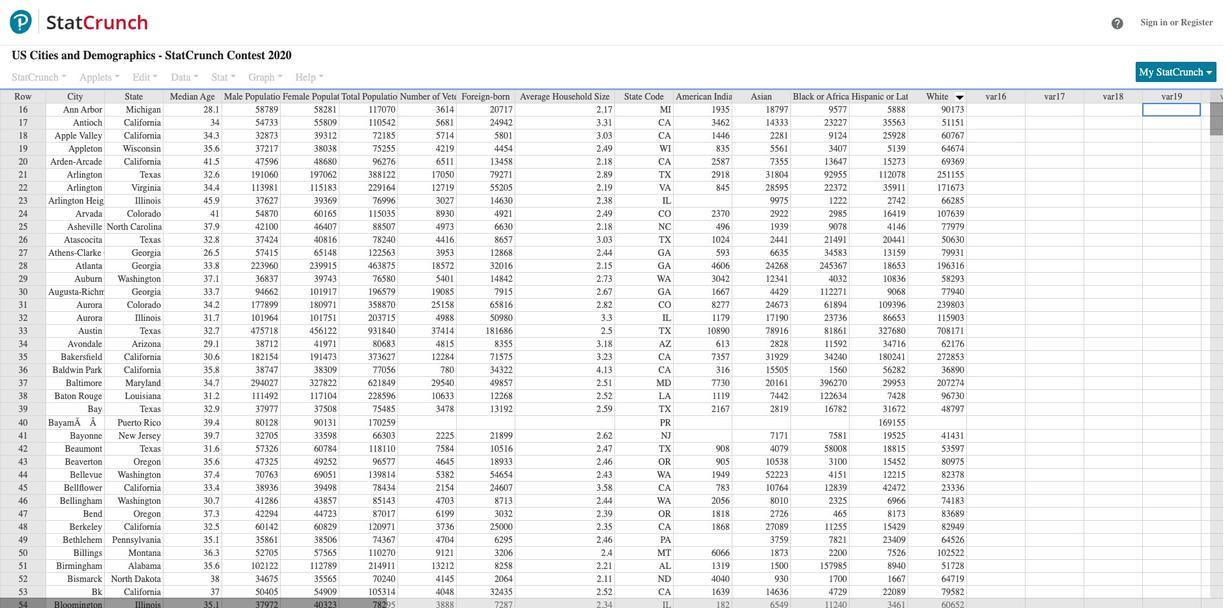 Task type: describe. For each thing, give the bounding box(es) containing it.
2056
[[712, 496, 730, 507]]

31929
[[766, 352, 788, 363]]

15273
[[883, 156, 906, 167]]

california for baldwin park
[[124, 365, 161, 376]]

il for 3.3
[[663, 313, 671, 324]]

122563
[[368, 248, 396, 259]]

nc
[[658, 222, 671, 233]]

1 vertical spatial north
[[111, 574, 132, 585]]

112271
[[820, 287, 847, 298]]

75485
[[373, 404, 396, 415]]

1639
[[712, 587, 730, 598]]

34.2
[[204, 300, 220, 311]]

2.18 for nc
[[597, 222, 612, 233]]

18797
[[766, 104, 788, 115]]

71575
[[490, 352, 513, 363]]

35.6 for 102122
[[204, 561, 220, 572]]

105314
[[368, 587, 396, 598]]

38309
[[314, 365, 337, 376]]

virginia
[[131, 182, 161, 194]]

sign in or register banner
[[0, 0, 1223, 46]]

statcrunch top level menu menu bar
[[0, 62, 1223, 87]]

latino
[[896, 91, 920, 102]]

3.31
[[597, 117, 612, 128]]

180241
[[878, 352, 906, 363]]

35.1
[[204, 535, 220, 546]]

ga for 4606
[[658, 261, 671, 272]]

arbor
[[81, 104, 102, 115]]

oregon for bend
[[134, 509, 161, 520]]

38038
[[314, 143, 337, 154]]

29953
[[883, 378, 906, 389]]

aurora for illinois
[[76, 313, 102, 324]]

78434
[[373, 483, 396, 494]]

35.6 for 47325
[[204, 457, 220, 468]]

2.46 for or
[[597, 457, 612, 468]]

27089
[[766, 522, 788, 533]]

58293
[[942, 274, 964, 285]]

35.6 for 37217
[[204, 143, 220, 154]]

Empty cell, var19, row 16 text field
[[1142, 103, 1201, 117]]

31672
[[883, 404, 906, 415]]

california for arden-arcade
[[124, 156, 161, 167]]

845
[[716, 182, 730, 194]]

37.1
[[204, 274, 220, 285]]

327680
[[878, 326, 906, 337]]

co for 8277
[[658, 300, 671, 311]]

nj
[[661, 431, 671, 442]]

1 vertical spatial 38
[[210, 574, 220, 585]]

bay
[[88, 404, 102, 415]]

Data set title: click to edit text field
[[12, 46, 388, 64]]

4032
[[829, 274, 847, 285]]

washington for auburn
[[118, 274, 161, 285]]

california for antioch
[[124, 117, 161, 128]]

17
[[19, 117, 28, 128]]

13647
[[824, 156, 847, 167]]

11255
[[825, 522, 847, 533]]

ca for 3462
[[658, 117, 671, 128]]

18572
[[431, 261, 454, 272]]

40816
[[314, 235, 337, 246]]

il for 2.38
[[663, 195, 671, 207]]

wa for 1949
[[657, 470, 671, 481]]

apple valley
[[55, 130, 102, 141]]

texas for atascocita
[[140, 235, 161, 246]]

pennsylvania
[[112, 535, 161, 546]]

905
[[716, 457, 730, 468]]

ca for 1639
[[658, 587, 671, 598]]

37627
[[255, 195, 278, 207]]

2918
[[712, 169, 730, 180]]

0 vertical spatial 37
[[19, 378, 28, 389]]

ca for 1868
[[658, 522, 671, 533]]

24607
[[490, 483, 513, 494]]

1446
[[712, 130, 730, 141]]

197062
[[310, 169, 337, 180]]

32.8
[[204, 235, 220, 246]]

texas for arlington
[[140, 169, 161, 180]]

33
[[19, 326, 28, 337]]

or for hispanic or latino white
[[886, 91, 894, 102]]

washington for bellevue
[[118, 470, 161, 481]]

46407
[[314, 222, 337, 233]]

ga for 1667
[[658, 287, 671, 298]]

bellevue
[[70, 470, 102, 481]]

2.62
[[597, 431, 612, 442]]

8173
[[887, 509, 906, 520]]

42294
[[255, 509, 278, 520]]

77056
[[373, 365, 396, 376]]

washington for bellingham
[[118, 496, 161, 507]]

29.1
[[204, 339, 220, 350]]

1 vertical spatial 41
[[19, 431, 28, 442]]

tx for 10890
[[659, 326, 671, 337]]

my
[[1139, 66, 1154, 78]]

2.44 for ga
[[597, 248, 612, 259]]

12341
[[766, 274, 788, 285]]

atlanta
[[75, 261, 102, 272]]

6630
[[495, 222, 513, 233]]

7428
[[887, 391, 906, 402]]

2.38
[[597, 195, 612, 207]]

24
[[19, 209, 28, 220]]

94662
[[255, 287, 278, 298]]

3.3
[[601, 313, 612, 324]]

arlington for virginia
[[67, 182, 102, 194]]

3.03 for tx
[[597, 235, 612, 246]]

bk
[[92, 587, 102, 598]]

wisconsin
[[123, 143, 161, 154]]

2.49 for wi
[[597, 143, 612, 154]]

2.39
[[597, 509, 612, 520]]

aurora for colorado
[[76, 300, 102, 311]]

16419
[[883, 209, 906, 220]]

81861
[[824, 326, 847, 337]]

ca for 1446
[[658, 130, 671, 141]]

69369
[[942, 156, 964, 167]]

29540
[[431, 378, 454, 389]]

87017
[[373, 509, 396, 520]]

32.6
[[204, 169, 220, 180]]

wa for 2056
[[657, 496, 671, 507]]

white
[[926, 91, 948, 102]]

2.49 for co
[[597, 209, 612, 220]]

8355
[[495, 339, 513, 350]]

arizona
[[132, 339, 161, 350]]

82378
[[942, 470, 964, 481]]

tx for 2918
[[659, 169, 671, 180]]

co for 2370
[[658, 209, 671, 220]]

california for bk
[[124, 587, 161, 598]]

menu bar inside statcrunch top level menu "menu bar"
[[0, 65, 391, 87]]

arden-
[[50, 156, 76, 167]]

alabama
[[128, 561, 161, 572]]

arlington for texas
[[67, 169, 102, 180]]

georgia for 33.8
[[132, 261, 161, 272]]

bend
[[83, 509, 102, 520]]

0 vertical spatial 1667
[[712, 287, 730, 298]]

male
[[224, 91, 243, 102]]

state for state
[[125, 91, 143, 102]]

california for berkeley
[[124, 522, 161, 533]]

181686
[[485, 326, 513, 337]]

5888
[[887, 104, 906, 115]]

heights
[[86, 195, 114, 207]]

household
[[552, 91, 592, 102]]

180971
[[310, 300, 337, 311]]

229164
[[368, 182, 396, 194]]

2.18 for ca
[[597, 156, 612, 167]]

14333
[[766, 117, 788, 128]]

37424
[[255, 235, 278, 246]]

4146
[[887, 222, 906, 233]]



Task type: locate. For each thing, give the bounding box(es) containing it.
state up the michigan
[[125, 91, 143, 102]]

0 vertical spatial illinois
[[135, 195, 161, 207]]

0 vertical spatial arlington
[[67, 169, 102, 180]]

1 illinois from the top
[[135, 195, 161, 207]]

2.49 down 2.38
[[597, 209, 612, 220]]

2 vertical spatial washington
[[118, 496, 161, 507]]

0 vertical spatial ga
[[658, 248, 671, 259]]

5714
[[436, 130, 454, 141]]

colorado for aurora
[[127, 300, 161, 311]]

texas up 'rico'
[[140, 404, 161, 415]]

2 tx from the top
[[659, 235, 671, 246]]

row
[[15, 91, 32, 102]]

1 vertical spatial 2.49
[[597, 209, 612, 220]]

4 ca from the top
[[658, 352, 671, 363]]

32
[[19, 313, 28, 324]]

70763
[[255, 470, 278, 481]]

2 oregon from the top
[[134, 509, 161, 520]]

316
[[716, 365, 730, 376]]

4429
[[770, 287, 788, 298]]

1 2.52 from the top
[[597, 391, 612, 402]]

1 2.44 from the top
[[597, 248, 612, 259]]

sign in or register link
[[1141, 0, 1213, 45]]

2.46 for pa
[[597, 535, 612, 546]]

2 vertical spatial 35.6
[[204, 561, 220, 572]]

georgia for 26.5
[[132, 248, 161, 259]]

1667 down 3042
[[712, 287, 730, 298]]

1 vertical spatial 1667
[[887, 574, 906, 585]]

2 horizontal spatial or
[[1170, 17, 1179, 28]]

code
[[645, 91, 664, 102]]

my statcrunch ▾ main content
[[0, 46, 1223, 609]]

tx down nc
[[659, 235, 671, 246]]

2.46 down 2.47
[[597, 457, 612, 468]]

1 aurora from the top
[[76, 300, 102, 311]]

0 horizontal spatial 34
[[19, 339, 28, 350]]

arlington down arcade
[[67, 169, 102, 180]]

33.7
[[204, 287, 220, 298]]

2 state from the left
[[624, 91, 642, 102]]

wa up pa
[[657, 496, 671, 507]]

1 colorado from the top
[[127, 209, 161, 220]]

2 vertical spatial arlington
[[48, 195, 84, 207]]

0 vertical spatial 41
[[210, 209, 220, 220]]

3 35.6 from the top
[[204, 561, 220, 572]]

2 illinois from the top
[[135, 313, 161, 324]]

55809
[[314, 117, 337, 128]]

3 tx from the top
[[659, 326, 671, 337]]

0 horizontal spatial population
[[245, 91, 285, 102]]

1 horizontal spatial population
[[312, 91, 351, 102]]

3 georgia from the top
[[132, 287, 161, 298]]

0 horizontal spatial 38
[[19, 391, 28, 402]]

1 vertical spatial il
[[663, 313, 671, 324]]

1 35.6 from the top
[[204, 143, 220, 154]]

1 texas from the top
[[140, 169, 161, 180]]

3 california from the top
[[124, 156, 161, 167]]

colorado up arizona
[[127, 300, 161, 311]]

0 horizontal spatial or
[[817, 91, 824, 102]]

0 vertical spatial oregon
[[134, 457, 161, 468]]

1 vertical spatial 37
[[210, 587, 220, 598]]

2 or from the top
[[658, 509, 671, 520]]

1 vertical spatial 34
[[19, 339, 28, 350]]

population up 58281
[[312, 91, 351, 102]]

16
[[19, 104, 28, 115]]

georgia for 33.7
[[132, 287, 161, 298]]

1 vertical spatial 2.18
[[597, 222, 612, 233]]

0 horizontal spatial 41
[[19, 431, 28, 442]]

tx for 2167
[[659, 404, 671, 415]]

1 or from the top
[[658, 457, 671, 468]]

1 california from the top
[[124, 117, 161, 128]]

1 2.49 from the top
[[597, 143, 612, 154]]

2 colorado from the top
[[127, 300, 161, 311]]

1 vertical spatial or
[[658, 509, 671, 520]]

2.49 up 2.89
[[597, 143, 612, 154]]

2.5
[[601, 326, 612, 337]]

4 california from the top
[[124, 352, 161, 363]]

auburn
[[74, 274, 102, 285]]

il
[[663, 195, 671, 207], [663, 313, 671, 324]]

2 2.52 from the top
[[597, 587, 612, 598]]

baton rouge
[[54, 391, 102, 402]]

tx for 1024
[[659, 235, 671, 246]]

0 vertical spatial or
[[658, 457, 671, 468]]

dakota
[[135, 574, 161, 585]]

population up the "58789"
[[245, 91, 285, 102]]

2 vertical spatial georgia
[[132, 287, 161, 298]]

texas down jersey
[[140, 444, 161, 455]]

31804
[[766, 169, 788, 180]]

0 vertical spatial 2.52
[[597, 391, 612, 402]]

co up nc
[[658, 209, 671, 220]]

0 horizontal spatial 37
[[19, 378, 28, 389]]

wa down the nj
[[657, 470, 671, 481]]

1 horizontal spatial 34
[[210, 117, 220, 128]]

oregon down jersey
[[134, 457, 161, 468]]

2 population from the left
[[312, 91, 351, 102]]

5 texas from the top
[[140, 444, 161, 455]]

76996
[[373, 195, 396, 207]]

2 georgia from the top
[[132, 261, 161, 272]]

menu bar
[[0, 65, 391, 87]]

41 up 42 at left
[[19, 431, 28, 442]]

state for state code
[[624, 91, 642, 102]]

texas down carolina
[[140, 235, 161, 246]]

4416
[[436, 235, 454, 246]]

2 vertical spatial ga
[[658, 287, 671, 298]]

8713
[[495, 496, 513, 507]]

oregon up pennsylvania
[[134, 509, 161, 520]]

texas up virginia
[[140, 169, 161, 180]]

2 wa from the top
[[657, 470, 671, 481]]

0 vertical spatial 2.46
[[597, 457, 612, 468]]

wa for 3042
[[657, 274, 671, 285]]

population for male
[[245, 91, 285, 102]]

23336
[[942, 483, 964, 494]]

2 il from the top
[[663, 313, 671, 324]]

110270
[[368, 548, 396, 559]]

california for bakersfield
[[124, 352, 161, 363]]

1 wa from the top
[[657, 274, 671, 285]]

appleton
[[68, 143, 102, 154]]

2.44 for wa
[[597, 496, 612, 507]]

1 ca from the top
[[658, 117, 671, 128]]

2 aurora from the top
[[76, 313, 102, 324]]

32.9
[[204, 404, 220, 415]]

arden-arcade
[[50, 156, 102, 167]]

baldwin park
[[52, 365, 102, 376]]

39369
[[314, 195, 337, 207]]

2.44 up 2.15
[[597, 248, 612, 259]]

2 ga from the top
[[658, 261, 671, 272]]

0 horizontal spatial state
[[125, 91, 143, 102]]

tx up 'az'
[[659, 326, 671, 337]]

tx down la
[[659, 404, 671, 415]]

0 vertical spatial wa
[[657, 274, 671, 285]]

2.67
[[597, 287, 612, 298]]

3 ga from the top
[[658, 287, 671, 298]]

39.4
[[204, 417, 220, 428]]

1 3.03 from the top
[[597, 130, 612, 141]]

41 up '37.9'
[[210, 209, 220, 220]]

1 tx from the top
[[659, 169, 671, 180]]

1 co from the top
[[658, 209, 671, 220]]

4815
[[436, 339, 454, 350]]

california up pennsylvania
[[124, 522, 161, 533]]

4 tx from the top
[[659, 404, 671, 415]]

tx down the nj
[[659, 444, 671, 455]]

0 vertical spatial 2.18
[[597, 156, 612, 167]]

illinois down virginia
[[135, 195, 161, 207]]

77979
[[942, 222, 964, 233]]

2441
[[770, 235, 788, 246]]

2.52 for la
[[597, 391, 612, 402]]

2 2.46 from the top
[[597, 535, 612, 546]]

1 washington from the top
[[118, 274, 161, 285]]

illinois for aurora
[[135, 313, 161, 324]]

14842
[[490, 274, 513, 285]]

washington right auburn
[[118, 274, 161, 285]]

2.52 down 2.11
[[597, 587, 612, 598]]

population up 117070
[[362, 91, 402, 102]]

or for 905
[[658, 457, 671, 468]]

58008
[[824, 444, 847, 455]]

california down the new jersey
[[124, 483, 161, 494]]

colorado for arvada
[[127, 209, 161, 220]]

1 2.18 from the top
[[597, 156, 612, 167]]

2.18 up 2.89
[[597, 156, 612, 167]]

3100
[[829, 457, 847, 468]]

1 vertical spatial illinois
[[135, 313, 161, 324]]

34 down 33
[[19, 339, 28, 350]]

ga for 593
[[658, 248, 671, 259]]

39
[[19, 404, 28, 415]]

3.03 for ca
[[597, 130, 612, 141]]

1 horizontal spatial 41
[[210, 209, 220, 220]]

2 washington from the top
[[118, 470, 161, 481]]

80128
[[255, 417, 278, 428]]

2.52 up 2.59
[[597, 391, 612, 402]]

state left code
[[624, 91, 642, 102]]

texas for austin
[[140, 326, 161, 337]]

arlington up arvada
[[48, 195, 84, 207]]

113981
[[251, 182, 278, 194]]

5 ca from the top
[[658, 365, 671, 376]]

0 vertical spatial 35.6
[[204, 143, 220, 154]]

32.7
[[204, 326, 220, 337]]

3 texas from the top
[[140, 326, 161, 337]]

41431
[[942, 431, 964, 442]]

70240
[[373, 574, 396, 585]]

1 vertical spatial arlington
[[67, 182, 102, 194]]

1 georgia from the top
[[132, 248, 161, 259]]

or right in
[[1170, 17, 1179, 28]]

0 vertical spatial georgia
[[132, 248, 161, 259]]

18653
[[883, 261, 906, 272]]

california up "maryland"
[[124, 365, 161, 376]]

8 california from the top
[[124, 587, 161, 598]]

3.18
[[597, 339, 612, 350]]

6 ca from the top
[[658, 483, 671, 494]]

7821
[[829, 535, 847, 546]]

0 vertical spatial co
[[658, 209, 671, 220]]

tx up 'va' at the top of page
[[659, 169, 671, 180]]

37 down 36
[[19, 378, 28, 389]]

7 california from the top
[[124, 522, 161, 533]]

2 2.18 from the top
[[597, 222, 612, 233]]

37217
[[255, 143, 278, 154]]

2167
[[712, 404, 730, 415]]

3 washington from the top
[[118, 496, 161, 507]]

1 horizontal spatial 37
[[210, 587, 220, 598]]

illinois for arlington heights
[[135, 195, 161, 207]]

1 horizontal spatial 38
[[210, 574, 220, 585]]

38 up 39
[[19, 391, 28, 402]]

120971
[[368, 522, 396, 533]]

1 state from the left
[[125, 91, 143, 102]]

ca for 2587
[[658, 156, 671, 167]]

37 down 36.3
[[210, 587, 220, 598]]

25158
[[431, 300, 454, 311]]

2 ca from the top
[[658, 130, 671, 141]]

1 horizontal spatial or
[[886, 91, 894, 102]]

michigan
[[126, 104, 161, 115]]

34240
[[824, 352, 847, 363]]

0 vertical spatial 34
[[210, 117, 220, 128]]

1 vertical spatial 2.52
[[597, 587, 612, 598]]

1 horizontal spatial 1667
[[887, 574, 906, 585]]

115903
[[937, 313, 964, 324]]

or up pa
[[658, 509, 671, 520]]

51151
[[942, 117, 964, 128]]

california for bellflower
[[124, 483, 161, 494]]

1 population from the left
[[245, 91, 285, 102]]

2 vertical spatial wa
[[657, 496, 671, 507]]

0 vertical spatial 2.44
[[597, 248, 612, 259]]

north left carolina
[[107, 222, 128, 233]]

0 horizontal spatial 1667
[[712, 287, 730, 298]]

1939
[[770, 222, 788, 233]]

6 california from the top
[[124, 483, 161, 494]]

1 vertical spatial co
[[658, 300, 671, 311]]

colorado up carolina
[[127, 209, 161, 220]]

65816
[[490, 300, 513, 311]]

3 wa from the top
[[657, 496, 671, 507]]

34 up 34.3
[[210, 117, 220, 128]]

or down the nj
[[658, 457, 671, 468]]

texas for beaumont
[[140, 444, 161, 455]]

42
[[19, 444, 28, 455]]

ca for 783
[[658, 483, 671, 494]]

1 vertical spatial 2.44
[[597, 496, 612, 507]]

texas up arizona
[[140, 326, 161, 337]]

0 vertical spatial north
[[107, 222, 128, 233]]

1 vertical spatial 3.03
[[597, 235, 612, 246]]

2 horizontal spatial population
[[362, 91, 402, 102]]

1 vertical spatial wa
[[657, 470, 671, 481]]

2 co from the top
[[658, 300, 671, 311]]

1 vertical spatial 35.6
[[204, 457, 220, 468]]

population for total
[[362, 91, 402, 102]]

▾
[[1206, 66, 1213, 78]]

6966
[[887, 496, 906, 507]]

california down arizona
[[124, 352, 161, 363]]

2.52 for ca
[[597, 587, 612, 598]]

wa down nc
[[657, 274, 671, 285]]

38747
[[255, 365, 278, 376]]

il down 'va' at the top of page
[[663, 195, 671, 207]]

0 vertical spatial colorado
[[127, 209, 161, 220]]

2 3.03 from the top
[[597, 235, 612, 246]]

1 horizontal spatial state
[[624, 91, 642, 102]]

ca for 7357
[[658, 352, 671, 363]]

or inside banner
[[1170, 17, 1179, 28]]

apple
[[55, 130, 77, 141]]

35.6 down 34.3
[[204, 143, 220, 154]]

1 il from the top
[[663, 195, 671, 207]]

42100
[[255, 222, 278, 233]]

2 california from the top
[[124, 130, 161, 141]]

0 vertical spatial 38
[[19, 391, 28, 402]]

oregon for beaverton
[[134, 457, 161, 468]]

191473
[[310, 352, 337, 363]]

1 vertical spatial oregon
[[134, 509, 161, 520]]

3407
[[829, 143, 847, 154]]

1 vertical spatial colorado
[[127, 300, 161, 311]]

2 2.49 from the top
[[597, 209, 612, 220]]

13212
[[431, 561, 454, 572]]

il up 'az'
[[663, 313, 671, 324]]

texas for bay
[[140, 404, 161, 415]]

black or african-american
[[793, 91, 893, 102]]

asheville north carolina
[[67, 222, 162, 233]]

36890
[[942, 365, 964, 376]]

arlington up arlington heights
[[67, 182, 102, 194]]

var19
[[1161, 91, 1182, 102]]

38 down 36.3
[[210, 574, 220, 585]]

5 california from the top
[[124, 365, 161, 376]]

207274
[[937, 378, 964, 389]]

arvada
[[75, 209, 102, 220]]

2.46 down 2.35
[[597, 535, 612, 546]]

baton
[[54, 391, 76, 402]]

1 ga from the top
[[658, 248, 671, 259]]

60829
[[314, 522, 337, 533]]

171673
[[937, 182, 964, 194]]

3 population from the left
[[362, 91, 402, 102]]

or for 1818
[[658, 509, 671, 520]]

52705
[[255, 548, 278, 559]]

washington down the new jersey
[[118, 470, 161, 481]]

california for apple valley
[[124, 130, 161, 141]]

2.44 down 3.58 in the bottom of the page
[[597, 496, 612, 507]]

37414
[[431, 326, 454, 337]]

illinois up arizona
[[135, 313, 161, 324]]

north left dakota
[[111, 574, 132, 585]]

california up wisconsin
[[124, 130, 161, 141]]

8 ca from the top
[[658, 587, 671, 598]]

or right black in the top of the page
[[817, 91, 824, 102]]

1 vertical spatial aurora
[[76, 313, 102, 324]]

washington up pennsylvania
[[118, 496, 161, 507]]

california down the michigan
[[124, 117, 161, 128]]

0 vertical spatial washington
[[118, 274, 161, 285]]

ca for 316
[[658, 365, 671, 376]]

908
[[716, 444, 730, 455]]

23227
[[824, 117, 847, 128]]

3 ca from the top
[[658, 156, 671, 167]]

md
[[656, 378, 671, 389]]

64674
[[942, 143, 964, 154]]

3.03 down 3.31 in the top of the page
[[597, 130, 612, 141]]

0 vertical spatial aurora
[[76, 300, 102, 311]]

2 texas from the top
[[140, 235, 161, 246]]

4 texas from the top
[[140, 404, 161, 415]]

0 vertical spatial 3.03
[[597, 130, 612, 141]]

35.6 down '31.6'
[[204, 457, 220, 468]]

tx for 908
[[659, 444, 671, 455]]

1 oregon from the top
[[134, 457, 161, 468]]

169155
[[878, 417, 906, 428]]

35.6 down 36.3
[[204, 561, 220, 572]]

1 2.46 from the top
[[597, 457, 612, 468]]

20161
[[766, 378, 788, 389]]

5 tx from the top
[[659, 444, 671, 455]]

2.18 down 2.38
[[597, 222, 612, 233]]

1560
[[829, 365, 847, 376]]

california down dakota
[[124, 587, 161, 598]]

1 vertical spatial georgia
[[132, 261, 161, 272]]

or up 5888
[[886, 91, 894, 102]]

1 vertical spatial 2.46
[[597, 535, 612, 546]]

2 35.6 from the top
[[204, 457, 220, 468]]

or for black or african-american
[[817, 91, 824, 102]]

0 vertical spatial 2.49
[[597, 143, 612, 154]]

california down wisconsin
[[124, 156, 161, 167]]

2 2.44 from the top
[[597, 496, 612, 507]]

3.03 up 2.15
[[597, 235, 612, 246]]

223960
[[251, 261, 278, 272]]

1667 down 8940
[[887, 574, 906, 585]]

26.5
[[204, 248, 220, 259]]

aurora
[[76, 300, 102, 311], [76, 313, 102, 324]]

7 ca from the top
[[658, 522, 671, 533]]

29
[[19, 274, 28, 285]]

1 vertical spatial ga
[[658, 261, 671, 272]]

2.21
[[597, 561, 612, 572]]

122634
[[820, 391, 847, 402]]

75255
[[373, 143, 396, 154]]

4988
[[436, 313, 454, 324]]

47
[[19, 509, 28, 520]]

60784
[[314, 444, 337, 455]]

0 vertical spatial il
[[663, 195, 671, 207]]

1 vertical spatial washington
[[118, 470, 161, 481]]

co up 'az'
[[658, 300, 671, 311]]

17190
[[766, 313, 788, 324]]



Task type: vqa. For each thing, say whether or not it's contained in the screenshot.


